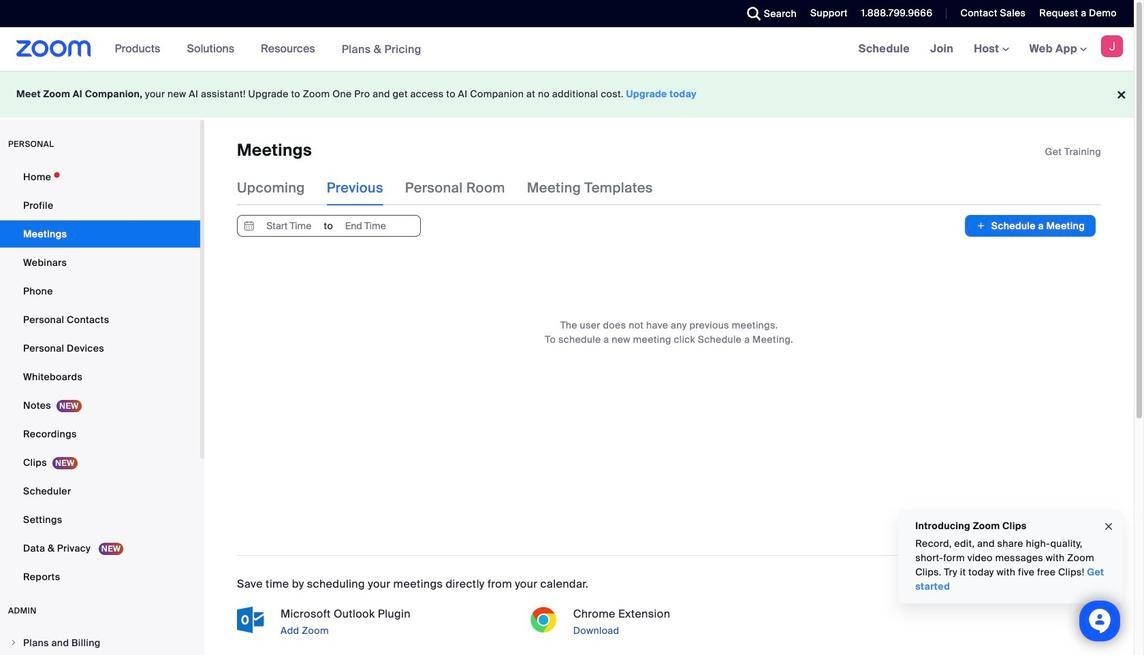 Task type: describe. For each thing, give the bounding box(es) containing it.
Date Range Picker Start field
[[257, 216, 321, 237]]

Date Range Picker End field
[[334, 216, 397, 237]]

date image
[[241, 216, 257, 237]]

right image
[[10, 640, 18, 648]]

tabs of meeting tab list
[[237, 171, 675, 206]]

zoom logo image
[[16, 40, 91, 57]]

profile picture image
[[1101, 35, 1123, 57]]



Task type: locate. For each thing, give the bounding box(es) containing it.
personal menu menu
[[0, 163, 200, 593]]

footer
[[0, 71, 1134, 118]]

application
[[1045, 145, 1101, 159]]

product information navigation
[[105, 27, 432, 72]]

meetings navigation
[[848, 27, 1134, 72]]

close image
[[1103, 519, 1114, 535]]

banner
[[0, 27, 1134, 72]]

add image
[[976, 220, 986, 233]]

menu item
[[0, 631, 200, 656]]



Task type: vqa. For each thing, say whether or not it's contained in the screenshot.
Edit user photo
no



